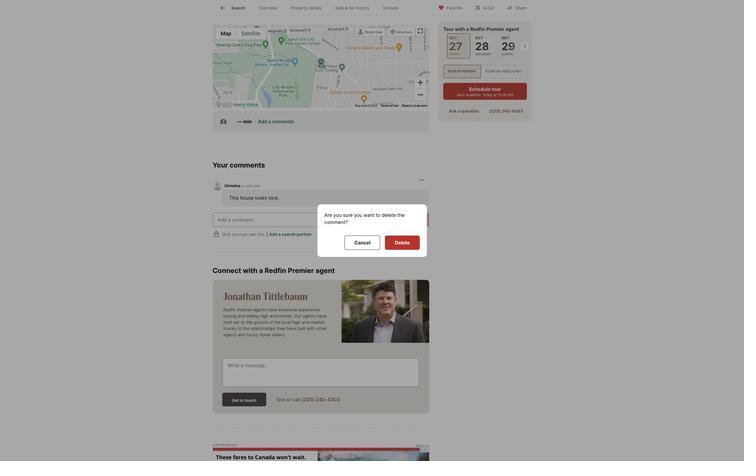 Task type: describe. For each thing, give the bounding box(es) containing it.
property details
[[291, 5, 322, 10]]

just
[[245, 184, 252, 188]]

saturday
[[475, 52, 491, 56]]

they
[[277, 326, 285, 331]]

2 vertical spatial agents
[[223, 333, 237, 338]]

report a map error link
[[402, 104, 427, 107]]

comment?
[[325, 219, 348, 225]]

checked:
[[228, 5, 249, 11]]

christina's photo image
[[213, 182, 222, 191]]

x-out button
[[470, 1, 500, 14]]

connect with a redfin premier agent
[[213, 267, 335, 275]]

2
[[250, 5, 253, 11]]

christina
[[225, 184, 241, 188]]

with for tour
[[455, 26, 465, 32]]

house
[[240, 195, 254, 201]]

Add a comment... text field
[[218, 217, 390, 224]]

you for are you sure you want to delete the comment?
[[334, 212, 342, 218]]

sellers.
[[272, 333, 286, 338]]

search
[[231, 5, 245, 10]]

out
[[487, 5, 495, 10]]

buying
[[223, 314, 237, 319]]

Write a message... text field
[[228, 362, 414, 384]]

jonathan
[[223, 289, 261, 303]]

via
[[495, 69, 500, 74]]

relationships
[[251, 326, 276, 331]]

ago
[[274, 5, 283, 11]]

premier for connect with a redfin premier agent
[[288, 267, 314, 275]]

get in touch button
[[222, 393, 266, 407]]

tour with a redfin premier agent
[[443, 26, 519, 32]]

report for report ad
[[416, 445, 425, 448]]

12:00
[[498, 93, 507, 97]]

in for touch
[[240, 398, 244, 404]]

only you can see this.
[[222, 232, 265, 237]]

want
[[364, 212, 375, 218]]

add a search partner button
[[269, 232, 312, 237]]

2 vertical spatial to
[[238, 326, 242, 331]]

this house looks nice.
[[229, 195, 279, 201]]

map data ©2023
[[355, 104, 377, 107]]

agent for connect with a redfin premier agent
[[316, 267, 335, 275]]

tour in person
[[447, 69, 475, 74]]

report ad
[[416, 445, 429, 448]]

sunday
[[501, 52, 514, 56]]

are
[[325, 212, 332, 218]]

property details tab
[[284, 1, 329, 15]]

1 and from the top
[[238, 314, 245, 319]]

2 horizontal spatial you
[[354, 212, 362, 218]]

history
[[356, 5, 370, 10]]

oct for 29
[[501, 36, 509, 40]]

market
[[311, 320, 325, 325]]

the down selling
[[246, 320, 253, 325]]

agent for tour with a redfin premier agent
[[506, 26, 519, 32]]

redfin up oct 28 saturday
[[470, 26, 485, 32]]

person
[[462, 69, 475, 74]]

0 horizontal spatial •
[[242, 184, 244, 188]]

overview tab
[[252, 1, 284, 15]]

map for map data ©2023
[[355, 104, 361, 107]]

2023013385
[[389, 5, 417, 11]]

christina • just now
[[225, 184, 260, 188]]

redfin premier agents have extensive experience buying and selling high-end homes. our agents have their ear to the ground of the local high-end market thanks to the relationships they have built with other agents and luxury home sellers.
[[223, 308, 327, 338]]

0 horizontal spatial high-
[[260, 314, 270, 319]]

0 vertical spatial (225)
[[489, 109, 501, 114]]

text
[[276, 397, 285, 403]]

our
[[295, 314, 302, 319]]

premier for tour with a redfin premier agent
[[486, 26, 505, 32]]

map region
[[175, 0, 479, 127]]

the inside are you sure you want to delete the comment?
[[397, 212, 405, 218]]

29
[[501, 40, 515, 53]]

home
[[260, 333, 271, 338]]

nice.
[[268, 195, 279, 201]]

partner
[[297, 232, 312, 237]]

are you sure you want to delete the comment?
[[325, 212, 405, 225]]

jonathan tittlebaum link
[[223, 289, 308, 303]]

redfin up the tittlebaum on the bottom left of page
[[265, 267, 286, 275]]

jonathan tittlebaum
[[223, 289, 308, 303]]

oct for 28
[[475, 36, 483, 40]]

or
[[287, 397, 291, 403]]

0 horizontal spatial (225) 240-4303 link
[[302, 397, 340, 403]]

google image
[[214, 100, 234, 108]]

1 vertical spatial 240-
[[316, 397, 327, 403]]

the up 'luxury'
[[243, 326, 249, 331]]

get
[[232, 398, 239, 404]]

ear
[[233, 320, 240, 325]]

redfin checked: 2 minutes ago (oct 27, 2023 at 9:46am) • source: gbrmls # 2023013385
[[213, 5, 417, 11]]

your
[[213, 161, 228, 169]]

gbrmls
[[365, 5, 384, 11]]

local
[[282, 320, 291, 325]]

error
[[421, 104, 427, 107]]

luxury
[[246, 333, 258, 338]]

favorite button
[[433, 1, 467, 14]]

schedule tour next available: today at 12:00 pm
[[457, 86, 513, 97]]

menu bar containing map
[[216, 28, 266, 39]]

add a commute button
[[258, 118, 294, 125]]

1 horizontal spatial add
[[269, 232, 277, 237]]

terms
[[381, 104, 389, 107]]

satellite button
[[236, 28, 266, 39]]

tab list containing search
[[213, 0, 410, 15]]

delete
[[395, 240, 410, 246]]

#
[[386, 5, 389, 11]]

comments
[[230, 161, 265, 169]]

oct 27 friday
[[449, 36, 462, 56]]

0 vertical spatial end
[[270, 314, 278, 319]]

your comments
[[213, 161, 265, 169]]

see
[[249, 232, 256, 237]]

other
[[316, 326, 327, 331]]

search link
[[219, 4, 245, 12]]

2023
[[303, 5, 315, 11]]

ad
[[426, 445, 429, 448]]

oct 29 sunday
[[501, 36, 515, 56]]

tittlebaum
[[263, 289, 308, 303]]

1 vertical spatial 4303
[[327, 397, 340, 403]]

tour for tour via video chat
[[485, 69, 494, 74]]



Task type: vqa. For each thing, say whether or not it's contained in the screenshot.
left (225) 240-4303 link
yes



Task type: locate. For each thing, give the bounding box(es) containing it.
in right "get"
[[240, 398, 244, 404]]

terms of use
[[381, 104, 399, 107]]

premier up selling
[[237, 308, 252, 313]]

1 vertical spatial report
[[416, 445, 425, 448]]

(225) down 12:00
[[489, 109, 501, 114]]

end left homes.
[[270, 314, 278, 319]]

0 vertical spatial 4303
[[512, 109, 523, 114]]

dialog
[[317, 205, 427, 257]]

advertisement
[[213, 443, 237, 448]]

—
[[237, 119, 242, 125]]

1 vertical spatial to
[[241, 320, 245, 325]]

sure
[[343, 212, 353, 218]]

1 vertical spatial with
[[243, 267, 258, 275]]

0 vertical spatial at
[[316, 5, 321, 11]]

schools tab
[[376, 1, 405, 15]]

0 vertical spatial of
[[390, 104, 393, 107]]

0 vertical spatial premier
[[486, 26, 505, 32]]

0 horizontal spatial oct
[[449, 36, 457, 40]]

map for map
[[221, 30, 231, 37]]

1 horizontal spatial •
[[342, 5, 344, 11]]

(225) 240-4303
[[489, 109, 523, 114]]

0 vertical spatial •
[[342, 5, 344, 11]]

(225) right the "call" on the left of the page
[[302, 397, 315, 403]]

you right sure
[[354, 212, 362, 218]]

0 horizontal spatial have
[[268, 308, 277, 313]]

x-out
[[483, 5, 495, 10]]

premier up the tittlebaum on the bottom left of page
[[288, 267, 314, 275]]

in inside "button"
[[240, 398, 244, 404]]

next image
[[520, 41, 529, 51]]

1 horizontal spatial end
[[302, 320, 310, 325]]

with for connect
[[243, 267, 258, 275]]

— min · add a commute
[[237, 119, 294, 125]]

2 oct from the left
[[475, 36, 483, 40]]

pm
[[508, 93, 513, 97]]

0 horizontal spatial map
[[221, 30, 231, 37]]

today
[[482, 93, 492, 97]]

1 vertical spatial and
[[238, 333, 245, 338]]

1 vertical spatial have
[[317, 314, 327, 319]]

of inside redfin premier agents have extensive experience buying and selling high-end homes. our agents have their ear to the ground of the local high-end market thanks to the relationships they have built with other agents and luxury home sellers.
[[269, 320, 273, 325]]

premier up oct 28 saturday
[[486, 26, 505, 32]]

2 vertical spatial premier
[[237, 308, 252, 313]]

0 horizontal spatial agents
[[223, 333, 237, 338]]

this.
[[257, 232, 265, 237]]

0 horizontal spatial 240-
[[316, 397, 327, 403]]

9:46am)
[[322, 5, 341, 11]]

this
[[229, 195, 239, 201]]

report ad button
[[416, 445, 429, 449]]

with
[[455, 26, 465, 32], [243, 267, 258, 275], [307, 326, 315, 331]]

0 horizontal spatial of
[[269, 320, 273, 325]]

agents down "experience"
[[303, 314, 316, 319]]

of
[[390, 104, 393, 107], [269, 320, 273, 325]]

1 vertical spatial high-
[[292, 320, 302, 325]]

premier
[[486, 26, 505, 32], [288, 267, 314, 275], [237, 308, 252, 313]]

report inside button
[[416, 445, 425, 448]]

menu bar
[[216, 28, 266, 39]]

240-
[[501, 109, 512, 114], [316, 397, 327, 403]]

tour left via
[[485, 69, 494, 74]]

0 horizontal spatial add
[[258, 119, 267, 125]]

have left 'extensive'
[[268, 308, 277, 313]]

•
[[342, 5, 344, 11], [242, 184, 244, 188]]

map inside popup button
[[221, 30, 231, 37]]

in left person on the right top of page
[[458, 69, 461, 74]]

directions
[[397, 30, 412, 34]]

·
[[254, 119, 256, 125]]

directions button
[[389, 28, 414, 36]]

0 vertical spatial and
[[238, 314, 245, 319]]

tour left person on the right top of page
[[447, 69, 457, 74]]

1 horizontal spatial oct
[[475, 36, 483, 40]]

at down tour on the right
[[493, 93, 497, 97]]

1 vertical spatial (225) 240-4303 link
[[302, 397, 340, 403]]

0 horizontal spatial in
[[240, 398, 244, 404]]

in
[[458, 69, 461, 74], [240, 398, 244, 404]]

1 horizontal spatial (225) 240-4303 link
[[489, 109, 523, 114]]

delete button
[[385, 236, 420, 250]]

27,
[[295, 5, 302, 11]]

to inside are you sure you want to delete the comment?
[[376, 212, 381, 218]]

1 vertical spatial (225)
[[302, 397, 315, 403]]

tax
[[349, 5, 355, 10]]

0 horizontal spatial premier
[[237, 308, 252, 313]]

1 horizontal spatial (225)
[[489, 109, 501, 114]]

to right ear
[[241, 320, 245, 325]]

1 horizontal spatial 4303
[[512, 109, 523, 114]]

0 horizontal spatial (225)
[[302, 397, 315, 403]]

end up built
[[302, 320, 310, 325]]

0 horizontal spatial end
[[270, 314, 278, 319]]

you left can
[[232, 232, 239, 237]]

0 horizontal spatial at
[[316, 5, 321, 11]]

to right want
[[376, 212, 381, 218]]

cancel button
[[345, 236, 380, 250]]

1 vertical spatial end
[[302, 320, 310, 325]]

a
[[466, 26, 469, 32], [412, 104, 414, 107], [458, 109, 460, 114], [268, 119, 271, 125], [278, 232, 281, 237], [259, 267, 263, 275]]

tour
[[492, 86, 501, 92]]

add right |
[[269, 232, 277, 237]]

agents
[[253, 308, 267, 313], [303, 314, 316, 319], [223, 333, 237, 338]]

1 horizontal spatial you
[[334, 212, 342, 218]]

question
[[461, 109, 479, 114]]

with down market at the left of the page
[[307, 326, 315, 331]]

1 horizontal spatial agent
[[506, 26, 519, 32]]

redfin inside redfin premier agents have extensive experience buying and selling high-end homes. our agents have their ear to the ground of the local high-end market thanks to the relationships they have built with other agents and luxury home sellers.
[[223, 308, 236, 313]]

0 vertical spatial agents
[[253, 308, 267, 313]]

with up oct 27 friday
[[455, 26, 465, 32]]

tab list
[[213, 0, 410, 15]]

oct inside oct 27 friday
[[449, 36, 457, 40]]

overview
[[259, 5, 277, 10]]

built
[[297, 326, 306, 331]]

next
[[457, 93, 465, 97]]

call
[[293, 397, 300, 403]]

tour for tour in person
[[447, 69, 457, 74]]

&
[[345, 5, 348, 10]]

report left map
[[402, 104, 411, 107]]

min
[[243, 119, 252, 125]]

redfin
[[213, 5, 227, 11], [470, 26, 485, 32], [265, 267, 286, 275], [223, 308, 236, 313]]

• left just
[[242, 184, 244, 188]]

the up they
[[274, 320, 280, 325]]

agents up selling
[[253, 308, 267, 313]]

tour for tour with a redfin premier agent
[[443, 26, 454, 32]]

to down ear
[[238, 326, 242, 331]]

and left 'luxury'
[[238, 333, 245, 338]]

terms of use link
[[381, 104, 399, 107]]

details
[[309, 5, 322, 10]]

you
[[334, 212, 342, 218], [354, 212, 362, 218], [232, 232, 239, 237]]

cancel
[[355, 240, 371, 246]]

2 and from the top
[[238, 333, 245, 338]]

ask a question link
[[449, 109, 479, 114]]

1 horizontal spatial map
[[355, 104, 361, 107]]

1 horizontal spatial have
[[287, 326, 296, 331]]

of left use on the top right of the page
[[390, 104, 393, 107]]

tour up oct 27 friday
[[443, 26, 454, 32]]

240- right the "call" on the left of the page
[[316, 397, 327, 403]]

oct for 27
[[449, 36, 457, 40]]

oct up sunday
[[501, 36, 509, 40]]

0 vertical spatial with
[[455, 26, 465, 32]]

0 vertical spatial have
[[268, 308, 277, 313]]

the right "delete"
[[397, 212, 405, 218]]

end
[[270, 314, 278, 319], [302, 320, 310, 325]]

x-
[[483, 5, 487, 10]]

28
[[475, 40, 489, 53]]

oct inside oct 28 saturday
[[475, 36, 483, 40]]

you for only you can see this.
[[232, 232, 239, 237]]

1 horizontal spatial of
[[390, 104, 393, 107]]

with inside redfin premier agents have extensive experience buying and selling high-end homes. our agents have their ear to the ground of the local high-end market thanks to the relationships they have built with other agents and luxury home sellers.
[[307, 326, 315, 331]]

of up relationships
[[269, 320, 273, 325]]

property
[[291, 5, 308, 10]]

high- down our
[[292, 320, 302, 325]]

1 vertical spatial add
[[269, 232, 277, 237]]

touch
[[245, 398, 256, 404]]

text or call (225) 240-4303
[[276, 397, 340, 403]]

0 vertical spatial to
[[376, 212, 381, 218]]

the
[[397, 212, 405, 218], [246, 320, 253, 325], [274, 320, 280, 325], [243, 326, 249, 331]]

0 vertical spatial 240-
[[501, 109, 512, 114]]

1 horizontal spatial with
[[307, 326, 315, 331]]

favorite
[[447, 5, 462, 10]]

1 vertical spatial in
[[240, 398, 244, 404]]

1 horizontal spatial premier
[[288, 267, 314, 275]]

at
[[316, 5, 321, 11], [493, 93, 497, 97]]

map left data
[[355, 104, 361, 107]]

2 horizontal spatial premier
[[486, 26, 505, 32]]

redfin left search
[[213, 5, 227, 11]]

0 horizontal spatial report
[[402, 104, 411, 107]]

0 horizontal spatial with
[[243, 267, 258, 275]]

oct down tour with a redfin premier agent
[[475, 36, 483, 40]]

share button
[[502, 1, 532, 14]]

0 vertical spatial agent
[[506, 26, 519, 32]]

2 vertical spatial have
[[287, 326, 296, 331]]

1 vertical spatial agents
[[303, 314, 316, 319]]

available:
[[466, 93, 481, 97]]

1 vertical spatial at
[[493, 93, 497, 97]]

1 horizontal spatial agents
[[253, 308, 267, 313]]

street
[[365, 30, 374, 34]]

1 horizontal spatial in
[[458, 69, 461, 74]]

premier inside redfin premier agents have extensive experience buying and selling high-end homes. our agents have their ear to the ground of the local high-end market thanks to the relationships they have built with other agents and luxury home sellers.
[[237, 308, 252, 313]]

0 horizontal spatial agent
[[316, 267, 335, 275]]

in for person
[[458, 69, 461, 74]]

1 horizontal spatial 240-
[[501, 109, 512, 114]]

sale & tax history tab
[[329, 1, 376, 15]]

add right ·
[[258, 119, 267, 125]]

0 vertical spatial high-
[[260, 314, 270, 319]]

use
[[394, 104, 399, 107]]

(225)
[[489, 109, 501, 114], [302, 397, 315, 403]]

redfin up buying
[[223, 308, 236, 313]]

1 vertical spatial •
[[242, 184, 244, 188]]

1 vertical spatial of
[[269, 320, 273, 325]]

2 vertical spatial with
[[307, 326, 315, 331]]

(225) 240-4303 link down 12:00
[[489, 109, 523, 114]]

0 vertical spatial in
[[458, 69, 461, 74]]

1 horizontal spatial report
[[416, 445, 425, 448]]

None button
[[447, 33, 471, 59], [473, 34, 497, 59], [499, 34, 523, 59], [447, 33, 471, 59], [473, 34, 497, 59], [499, 34, 523, 59]]

schedule
[[469, 86, 491, 92]]

oct up friday on the right top
[[449, 36, 457, 40]]

ask a question
[[449, 109, 479, 114]]

report left ad
[[416, 445, 425, 448]]

ask
[[449, 109, 457, 114]]

240- down pm
[[501, 109, 512, 114]]

1 horizontal spatial at
[[493, 93, 497, 97]]

0 horizontal spatial you
[[232, 232, 239, 237]]

list box
[[443, 65, 527, 78]]

1 vertical spatial agent
[[316, 267, 335, 275]]

satellite
[[241, 30, 261, 37]]

1 vertical spatial premier
[[288, 267, 314, 275]]

0 vertical spatial add
[[258, 119, 267, 125]]

0 vertical spatial (225) 240-4303 link
[[489, 109, 523, 114]]

at inside schedule tour next available: today at 12:00 pm
[[493, 93, 497, 97]]

|
[[267, 232, 268, 237]]

1 vertical spatial map
[[355, 104, 361, 107]]

(225) 240-4303 link
[[489, 109, 523, 114], [302, 397, 340, 403]]

get in touch
[[232, 398, 256, 404]]

2 horizontal spatial with
[[455, 26, 465, 32]]

oct inside oct 29 sunday
[[501, 36, 509, 40]]

report for report a map error
[[402, 104, 411, 107]]

0 horizontal spatial 4303
[[327, 397, 340, 403]]

1 horizontal spatial high-
[[292, 320, 302, 325]]

chat
[[512, 69, 521, 74]]

at right 2023 at the top left
[[316, 5, 321, 11]]

ad region
[[213, 448, 429, 462]]

have down local
[[287, 326, 296, 331]]

3 oct from the left
[[501, 36, 509, 40]]

2 horizontal spatial oct
[[501, 36, 509, 40]]

connect
[[213, 267, 241, 275]]

you up comment?
[[334, 212, 342, 218]]

with right 'connect'
[[243, 267, 258, 275]]

only
[[222, 232, 231, 237]]

selling
[[246, 314, 259, 319]]

source:
[[345, 5, 362, 11]]

baton rouge redfin agentjonathan tittlebaum image
[[341, 280, 429, 343]]

share
[[515, 5, 527, 10]]

• left the &
[[342, 5, 344, 11]]

4303
[[512, 109, 523, 114], [327, 397, 340, 403]]

tour via video chat
[[485, 69, 521, 74]]

sale
[[335, 5, 344, 10]]

map left the satellite
[[221, 30, 231, 37]]

list box containing tour in person
[[443, 65, 527, 78]]

and up ear
[[238, 314, 245, 319]]

2 horizontal spatial have
[[317, 314, 327, 319]]

0 vertical spatial map
[[221, 30, 231, 37]]

view
[[375, 30, 383, 34]]

2 horizontal spatial agents
[[303, 314, 316, 319]]

minutes
[[254, 5, 273, 11]]

high- up "ground"
[[260, 314, 270, 319]]

1 oct from the left
[[449, 36, 457, 40]]

tour
[[443, 26, 454, 32], [447, 69, 457, 74], [485, 69, 494, 74]]

(225) 240-4303 link right the "call" on the left of the page
[[302, 397, 340, 403]]

have up market at the left of the page
[[317, 314, 327, 319]]

0 vertical spatial report
[[402, 104, 411, 107]]

agents down thanks on the bottom left of page
[[223, 333, 237, 338]]

dialog containing are you sure you want to delete the comment?
[[317, 205, 427, 257]]

their
[[223, 320, 232, 325]]



